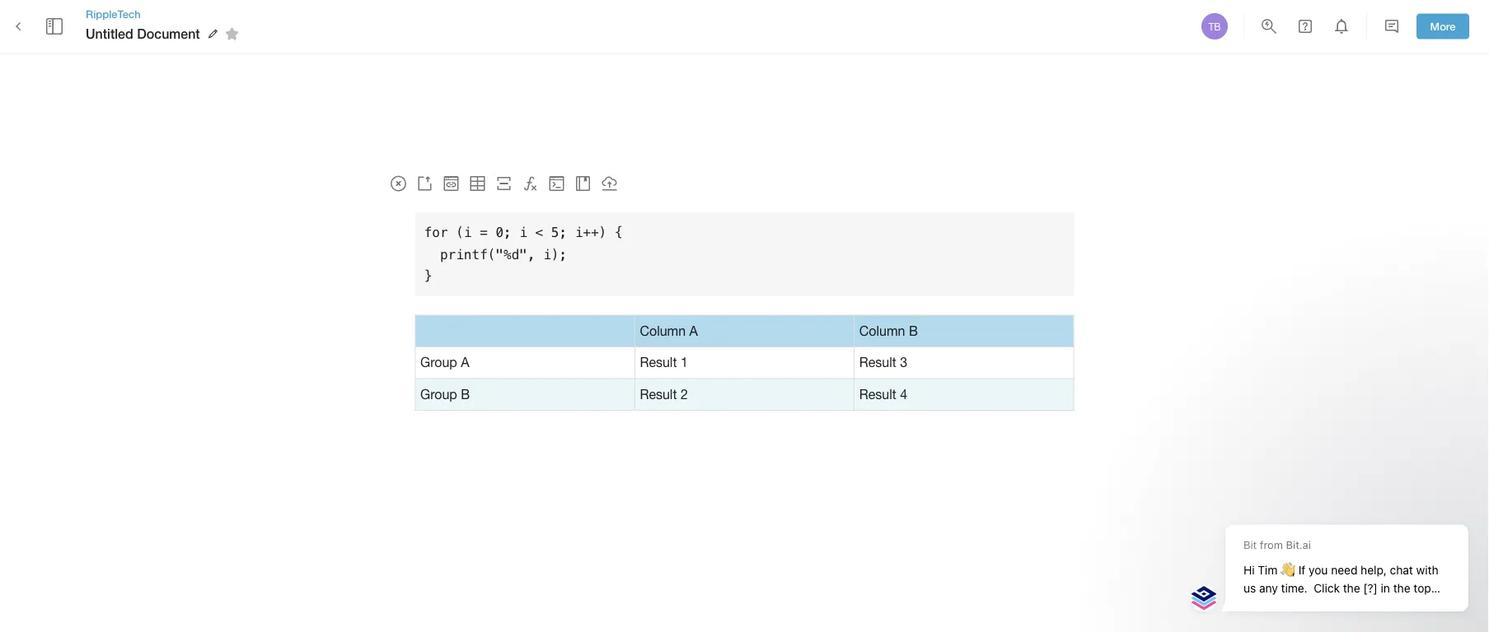 Task type: vqa. For each thing, say whether or not it's contained in the screenshot.
Favorites
no



Task type: locate. For each thing, give the bounding box(es) containing it.
rippletech link
[[86, 7, 245, 22]]

printf("%d",
[[440, 247, 535, 262]]

0 vertical spatial group
[[420, 355, 457, 371]]

tb
[[1209, 21, 1221, 32]]

i
[[519, 225, 527, 241]]

result 1
[[640, 355, 688, 371]]

group a
[[420, 355, 469, 371]]

result left 1
[[640, 355, 677, 371]]

0 horizontal spatial b
[[461, 387, 470, 402]]

2 group from the top
[[420, 387, 457, 402]]

group up group b
[[420, 355, 457, 371]]

0 horizontal spatial a
[[461, 355, 469, 371]]

a
[[689, 323, 698, 339], [461, 355, 469, 371]]

0 vertical spatial b
[[909, 323, 918, 339]]

result left 2 on the bottom of page
[[640, 387, 677, 402]]

1 group from the top
[[420, 355, 457, 371]]

group for group b
[[420, 387, 457, 402]]

result 4
[[859, 387, 908, 402]]

result 3
[[859, 355, 908, 371]]

more
[[1430, 20, 1456, 33]]

result for result 3
[[859, 355, 897, 371]]

0;
[[496, 225, 512, 241]]

group
[[420, 355, 457, 371], [420, 387, 457, 402]]

1 horizontal spatial column
[[859, 323, 905, 339]]

1 horizontal spatial b
[[909, 323, 918, 339]]

1
[[681, 355, 688, 371]]

result for result 1
[[640, 355, 677, 371]]

column
[[640, 323, 686, 339], [859, 323, 905, 339]]

column b
[[859, 323, 918, 339]]

1 vertical spatial group
[[420, 387, 457, 402]]

2 column from the left
[[859, 323, 905, 339]]

a for group a
[[461, 355, 469, 371]]

group b
[[420, 387, 470, 402]]

group down group a
[[420, 387, 457, 402]]

1 vertical spatial b
[[461, 387, 470, 402]]

b for column b
[[909, 323, 918, 339]]

result left the 4
[[859, 387, 897, 402]]

0 vertical spatial a
[[689, 323, 698, 339]]

column a
[[640, 323, 698, 339]]

for (i = 0; i < 5; i++) { printf("%d", i); }
[[424, 225, 623, 284]]

result
[[640, 355, 677, 371], [859, 355, 897, 371], [640, 387, 677, 402], [859, 387, 897, 402]]

dialog
[[1180, 473, 1477, 625]]

b
[[909, 323, 918, 339], [461, 387, 470, 402]]

a for column a
[[689, 323, 698, 339]]

0 horizontal spatial column
[[640, 323, 686, 339]]

column up result 3
[[859, 323, 905, 339]]

more button
[[1417, 14, 1469, 39]]

column up result 1
[[640, 323, 686, 339]]

1 column from the left
[[640, 323, 686, 339]]

result left 3
[[859, 355, 897, 371]]

=
[[480, 225, 488, 241]]

1 horizontal spatial a
[[689, 323, 698, 339]]

1 vertical spatial a
[[461, 355, 469, 371]]



Task type: describe. For each thing, give the bounding box(es) containing it.
3
[[900, 355, 908, 371]]

result 2
[[640, 387, 688, 402]]

column for column b
[[859, 323, 905, 339]]

result for result 2
[[640, 387, 677, 402]]

i);
[[543, 247, 567, 262]]

2
[[681, 387, 688, 402]]

i++)
[[575, 225, 607, 241]]

group for group a
[[420, 355, 457, 371]]

column for column a
[[640, 323, 686, 339]]

}
[[424, 269, 432, 284]]

<
[[535, 225, 543, 241]]

4
[[900, 387, 908, 402]]

rippletech
[[86, 7, 141, 20]]

result for result 4
[[859, 387, 897, 402]]

5;
[[551, 225, 567, 241]]

{
[[615, 225, 623, 241]]

untitled document
[[86, 26, 200, 42]]

b for group b
[[461, 387, 470, 402]]

document
[[137, 26, 200, 42]]

untitled
[[86, 26, 133, 42]]

tb button
[[1199, 11, 1230, 42]]

for
[[424, 225, 448, 241]]

favorite image
[[222, 24, 242, 44]]

(i
[[456, 225, 472, 241]]



